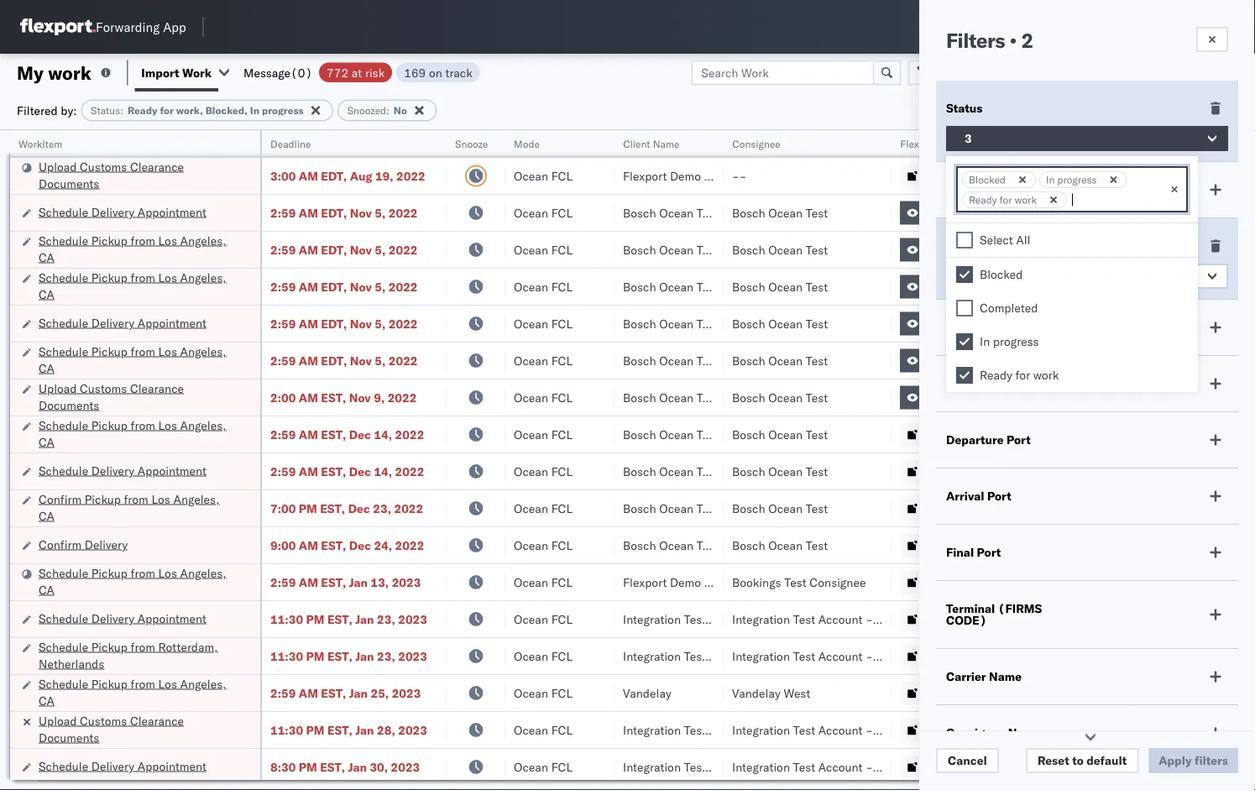 Task type: locate. For each thing, give the bounding box(es) containing it.
ca for second schedule pickup from los angeles, ca button from the top of the page
[[39, 287, 55, 302]]

4 schedule from the top
[[39, 315, 88, 330]]

1 vertical spatial lhuu7894563,
[[1035, 464, 1121, 478]]

pm right 7:00
[[299, 501, 317, 516]]

gvcu5265864 down msdu7304509
[[1035, 611, 1118, 626]]

mbl/mawb numbers button
[[1136, 134, 1256, 150]]

2 vertical spatial maeu9408431
[[1144, 723, 1229, 737]]

ready for work down completed
[[980, 368, 1059, 383]]

8 fcl from the top
[[552, 427, 573, 442]]

10 fcl from the top
[[552, 501, 573, 516]]

edt, for 6th schedule pickup from los angeles, ca button from the bottom
[[321, 242, 347, 257]]

3 schedule pickup from los angeles, ca button from the top
[[39, 343, 239, 378]]

2 flex-2130387 from the top
[[927, 649, 1014, 664]]

delivery for 8:30 pm est, jan 30, 2023
[[91, 759, 135, 774]]

1 vertical spatial mode
[[947, 320, 978, 335]]

appointment
[[138, 205, 207, 219], [138, 315, 207, 330], [138, 463, 207, 478], [138, 611, 207, 626], [138, 759, 207, 774]]

upload for 3:00 am edt, aug 19, 2022
[[39, 159, 77, 174]]

2 vertical spatial customs
[[80, 714, 127, 728]]

2 : from the left
[[386, 104, 390, 117]]

dec for schedule delivery appointment
[[349, 464, 371, 479]]

1 schedule pickup from los angeles, ca from the top
[[39, 233, 226, 265]]

flex- for first schedule pickup from los angeles, ca button from the bottom of the page
[[927, 686, 963, 700]]

14, for schedule delivery appointment
[[374, 464, 392, 479]]

2 vertical spatial progress
[[994, 334, 1039, 349]]

final port
[[947, 545, 1001, 560]]

mode
[[514, 137, 540, 150], [947, 320, 978, 335]]

11:30 for schedule delivery appointment
[[270, 612, 303, 627]]

am for second schedule pickup from los angeles, ca button from the bottom of the page
[[299, 575, 318, 590]]

0 horizontal spatial mode
[[514, 137, 540, 150]]

0 vertical spatial work
[[48, 61, 91, 84]]

confirm up "confirm delivery"
[[39, 492, 82, 506]]

numbers for container numbers
[[1035, 144, 1076, 157]]

blocked up completed
[[980, 267, 1023, 282]]

3 am from the top
[[299, 242, 318, 257]]

0 horizontal spatial numbers
[[1035, 144, 1076, 157]]

11:30 pm est, jan 23, 2023 down 2:59 am est, jan 13, 2023
[[270, 612, 427, 627]]

angeles, for first schedule pickup from los angeles, ca button from the bottom of the page
[[180, 677, 226, 691]]

for down completed
[[1016, 368, 1031, 383]]

port
[[1007, 433, 1031, 447], [988, 489, 1012, 504], [977, 545, 1001, 560]]

client
[[623, 137, 650, 150], [947, 376, 980, 391]]

1 vertical spatial 14,
[[374, 464, 392, 479]]

10 schedule from the top
[[39, 640, 88, 654]]

2 integration from the top
[[732, 649, 790, 664]]

port for arrival port
[[988, 489, 1012, 504]]

0 vertical spatial risk
[[365, 65, 385, 80]]

client name inside button
[[623, 137, 680, 150]]

23, up 25,
[[377, 649, 395, 664]]

ceau7522281, hlxu6269489, hlxu80 for second schedule pickup from los angeles, ca button from the top of the page
[[1035, 279, 1256, 294]]

1889466 for schedule pickup from los angeles, ca
[[963, 427, 1014, 442]]

19,
[[375, 168, 394, 183]]

3 schedule delivery appointment from the top
[[39, 463, 207, 478]]

blocked right at
[[969, 173, 1006, 186]]

2130387 up "carrier name"
[[963, 649, 1014, 664]]

ready up departure port
[[980, 368, 1013, 383]]

no down 169 on the top left of page
[[394, 104, 407, 117]]

flex-1889466 for schedule pickup from los angeles, ca
[[927, 427, 1014, 442]]

dec down 2:00 am est, nov 9, 2022 in the left of the page
[[349, 427, 371, 442]]

los
[[158, 233, 177, 248], [158, 270, 177, 285], [158, 344, 177, 359], [158, 418, 177, 433], [152, 492, 170, 506], [158, 566, 177, 580], [158, 677, 177, 691]]

1 upload from the top
[[39, 159, 77, 174]]

1 horizontal spatial in
[[980, 334, 990, 349]]

2 ceau7522281, hlxu6269489, hlxu80 from the top
[[1035, 242, 1256, 257]]

3 1846748 from the top
[[963, 279, 1014, 294]]

status for status
[[947, 101, 983, 115]]

0 vertical spatial confirm
[[39, 492, 82, 506]]

0 vertical spatial snoozed
[[347, 104, 386, 117]]

numbers down container
[[1035, 144, 1076, 157]]

1 vertical spatial demo
[[670, 575, 701, 590]]

flex- for schedule delivery appointment button for 8:30 pm est, jan 30, 2023
[[927, 760, 963, 774]]

upload customs clearance documents for 2:00 am est, nov 9, 2022
[[39, 381, 184, 412]]

ready for work down 1660288
[[969, 194, 1037, 206]]

5 ceau7522281, hlxu6269489, hlxu80 from the top
[[1035, 353, 1256, 367]]

ready up 'workitem' button
[[128, 104, 157, 117]]

port for final port
[[977, 545, 1001, 560]]

consignee inside button
[[732, 137, 781, 150]]

2:59 am edt, nov 5, 2022
[[270, 205, 418, 220], [270, 242, 418, 257], [270, 279, 418, 294], [270, 316, 418, 331], [270, 353, 418, 368]]

dec for schedule pickup from los angeles, ca
[[349, 427, 371, 442]]

Search Work text field
[[691, 60, 875, 85]]

in
[[250, 104, 259, 117], [1046, 173, 1055, 186], [980, 334, 990, 349]]

4 am from the top
[[299, 279, 318, 294]]

1 account from the top
[[819, 612, 863, 627]]

schedule delivery appointment link for 11:30 pm est, jan 23, 2023
[[39, 610, 207, 627]]

5 ceau7522281, from the top
[[1035, 353, 1121, 367]]

1 lagerfeld from the top
[[901, 612, 951, 627]]

16 fcl from the top
[[552, 723, 573, 737]]

0 horizontal spatial client name
[[623, 137, 680, 150]]

upload customs clearance documents button
[[39, 158, 239, 194], [39, 380, 239, 415]]

schedule pickup from los angeles, ca link for second schedule pickup from los angeles, ca button from the top of the page
[[39, 269, 239, 303]]

work
[[48, 61, 91, 84], [1015, 194, 1037, 206], [1034, 368, 1059, 383]]

ceau7522281, for upload customs clearance documents button corresponding to 2:00 am est, nov 9, 2022
[[1035, 390, 1121, 404]]

11 flex- from the top
[[927, 538, 963, 553]]

confirm down confirm pickup from los angeles, ca
[[39, 537, 82, 552]]

flexport demo consignee for -
[[623, 168, 761, 183]]

10 am from the top
[[299, 538, 318, 553]]

0 horizontal spatial :
[[120, 104, 123, 117]]

progress down completed
[[994, 334, 1039, 349]]

3 uetu5238478 from the top
[[1125, 538, 1206, 552]]

angeles, for second schedule pickup from los angeles, ca button from the bottom of the page
[[180, 566, 226, 580]]

lagerfeld up "carrier"
[[901, 649, 951, 664]]

delivery for 2:59 am est, dec 14, 2022
[[91, 463, 135, 478]]

schedule pickup from los angeles, ca link for third schedule pickup from los angeles, ca button from the top of the page
[[39, 343, 239, 377]]

2 11:30 pm est, jan 23, 2023 from the top
[[270, 649, 427, 664]]

0 vertical spatial flex-2130387
[[927, 612, 1014, 627]]

flex-2130387 down flex-1893174 on the bottom right of page
[[927, 612, 1014, 627]]

port right departure
[[1007, 433, 1031, 447]]

for
[[160, 104, 174, 117], [1000, 194, 1013, 206], [1016, 368, 1031, 383]]

blocked,
[[205, 104, 248, 117]]

0 vertical spatial ready
[[128, 104, 157, 117]]

: up deadline button
[[386, 104, 390, 117]]

2 horizontal spatial for
[[1016, 368, 1031, 383]]

23,
[[373, 501, 391, 516], [377, 612, 395, 627], [377, 649, 395, 664]]

4 ceau7522281, from the top
[[1035, 316, 1121, 331]]

est, up 7:00 pm est, dec 23, 2022
[[321, 464, 346, 479]]

snoozed : no
[[347, 104, 407, 117]]

2 1889466 from the top
[[963, 464, 1014, 479]]

2 clearance from the top
[[130, 381, 184, 396]]

--
[[732, 168, 747, 183], [1144, 686, 1159, 700]]

in down completed
[[980, 334, 990, 349]]

1 documents from the top
[[39, 176, 99, 191]]

est, up 11:30 pm est, jan 28, 2023
[[321, 686, 346, 700]]

confirm inside confirm pickup from los angeles, ca
[[39, 492, 82, 506]]

demo down "client name" button
[[670, 168, 701, 183]]

1 vertical spatial gvcu5265864
[[1035, 648, 1118, 663]]

1846748 for upload customs clearance documents button corresponding to 2:00 am est, nov 9, 2022
[[963, 390, 1014, 405]]

6 ceau7522281, hlxu6269489, hlxu80 from the top
[[1035, 390, 1256, 404]]

appointment for 8:30 pm est, jan 30, 2023
[[138, 759, 207, 774]]

3 customs from the top
[[80, 714, 127, 728]]

flex-2130387 up "carrier"
[[927, 649, 1014, 664]]

0 horizontal spatial no
[[394, 104, 407, 117]]

file exception
[[969, 65, 1048, 80]]

0 vertical spatial lhuu7894563, uetu5238478
[[1035, 427, 1206, 441]]

3 flex- from the top
[[927, 242, 963, 257]]

None checkbox
[[957, 232, 973, 249], [957, 367, 973, 384], [957, 232, 973, 249], [957, 367, 973, 384]]

11:30 pm est, jan 23, 2023 for schedule delivery appointment
[[270, 612, 427, 627]]

2 flexport demo consignee from the top
[[623, 575, 761, 590]]

snoozed for snoozed : no
[[347, 104, 386, 117]]

est, down the 9:00 am est, dec 24, 2022
[[321, 575, 346, 590]]

ca for third schedule pickup from los angeles, ca button from the top of the page
[[39, 361, 55, 375]]

ready down 1660288
[[969, 194, 997, 206]]

0 vertical spatial port
[[1007, 433, 1031, 447]]

port right final
[[977, 545, 1001, 560]]

0 vertical spatial lhuu7894563,
[[1035, 427, 1121, 441]]

flexport demo consignee for bookings
[[623, 575, 761, 590]]

work down completed
[[1034, 368, 1059, 383]]

23, for rotterdam,
[[377, 649, 395, 664]]

: for snoozed
[[386, 104, 390, 117]]

1 schedule delivery appointment button from the top
[[39, 204, 207, 222]]

jan left 25,
[[349, 686, 368, 700]]

forwarding app link
[[20, 18, 186, 35]]

jan left the 28,
[[356, 723, 374, 737]]

est, up the 2:59 am est, jan 25, 2023
[[327, 649, 353, 664]]

2 vertical spatial upload customs clearance documents link
[[39, 713, 239, 746]]

1 maeu9408431 from the top
[[1144, 612, 1229, 627]]

ca
[[39, 250, 55, 265], [39, 287, 55, 302], [39, 361, 55, 375], [39, 435, 55, 449], [39, 509, 55, 523], [39, 582, 55, 597], [39, 693, 55, 708]]

4 integration from the top
[[732, 760, 790, 774]]

pm right the 8:30 on the left of page
[[299, 760, 317, 774]]

abcdefg78456546 for confirm pickup from los angeles, ca
[[1144, 501, 1256, 516]]

2 vertical spatial documents
[[39, 730, 99, 745]]

0 vertical spatial flexport demo consignee
[[623, 168, 761, 183]]

6 edt, from the top
[[321, 353, 347, 368]]

3:00 am edt, aug 19, 2022
[[270, 168, 426, 183]]

upload customs clearance documents link
[[39, 158, 239, 192], [39, 380, 239, 414], [39, 713, 239, 746]]

1 vertical spatial confirm
[[39, 537, 82, 552]]

upload customs clearance documents for 3:00 am edt, aug 19, 2022
[[39, 159, 184, 191]]

gvcu5265864
[[1035, 611, 1118, 626], [1035, 648, 1118, 663], [1035, 722, 1118, 737]]

4 2:59 from the top
[[270, 316, 296, 331]]

8 2:59 from the top
[[270, 575, 296, 590]]

•
[[1010, 28, 1017, 53]]

1 horizontal spatial snoozed
[[947, 239, 994, 253]]

in progress down completed
[[980, 334, 1039, 349]]

consignee
[[732, 137, 781, 150], [704, 168, 761, 183], [704, 575, 761, 590], [810, 575, 866, 590], [947, 726, 1006, 740]]

0 vertical spatial customs
[[80, 159, 127, 174]]

est, up the 9:00 am est, dec 24, 2022
[[320, 501, 345, 516]]

angeles, for third schedule pickup from los angeles, ca button from the bottom
[[180, 418, 226, 433]]

resize handle column header for flex id
[[1006, 130, 1026, 790]]

gvcu5265864 for schedule pickup from rotterdam, netherlands
[[1035, 648, 1118, 663]]

clearance
[[130, 159, 184, 174], [130, 381, 184, 396], [130, 714, 184, 728]]

west
[[784, 686, 811, 700]]

0 vertical spatial 14,
[[374, 427, 392, 442]]

0 vertical spatial upload customs clearance documents
[[39, 159, 184, 191]]

1 vertical spatial ready
[[969, 194, 997, 206]]

: up 'workitem' button
[[120, 104, 123, 117]]

1 horizontal spatial :
[[386, 104, 390, 117]]

2023
[[392, 575, 421, 590], [398, 612, 427, 627], [398, 649, 427, 664], [392, 686, 421, 700], [398, 723, 427, 737], [391, 760, 420, 774]]

flex-1889466 button
[[900, 423, 1018, 446], [900, 423, 1018, 446], [900, 460, 1018, 483], [900, 460, 1018, 483], [900, 497, 1018, 520], [900, 497, 1018, 520], [900, 534, 1018, 557], [900, 534, 1018, 557]]

1 horizontal spatial numbers
[[1205, 137, 1247, 150]]

pickup inside confirm pickup from los angeles, ca
[[85, 492, 121, 506]]

Search Shipments (/) text field
[[934, 14, 1096, 39]]

0 vertical spatial maeu9408431
[[1144, 612, 1229, 627]]

3 integration test account - karl lagerfeld from the top
[[732, 723, 951, 737]]

uetu5238478
[[1125, 427, 1206, 441], [1125, 464, 1206, 478], [1125, 538, 1206, 552]]

0 vertical spatial upload customs clearance documents link
[[39, 158, 239, 192]]

schedule delivery appointment link
[[39, 204, 207, 220], [39, 315, 207, 331], [39, 462, 207, 479], [39, 610, 207, 627], [39, 758, 207, 775]]

select
[[980, 233, 1014, 247]]

ca for first schedule pickup from los angeles, ca button from the bottom of the page
[[39, 693, 55, 708]]

demo left bookings
[[670, 575, 701, 590]]

2 vertical spatial lhuu7894563, uetu5238478
[[1035, 538, 1206, 552]]

-- right abcd1234560
[[1144, 686, 1159, 700]]

in right blocked, at the top of page
[[250, 104, 259, 117]]

2 5, from the top
[[375, 242, 386, 257]]

0 vertical spatial for
[[160, 104, 174, 117]]

0 vertical spatial demo
[[670, 168, 701, 183]]

11:30 pm est, jan 23, 2023 up the 2:59 am est, jan 25, 2023
[[270, 649, 427, 664]]

1 vertical spatial documents
[[39, 398, 99, 412]]

17 fcl from the top
[[552, 760, 573, 774]]

2 customs from the top
[[80, 381, 127, 396]]

2:59 am est, jan 25, 2023
[[270, 686, 421, 700]]

3 account from the top
[[819, 723, 863, 737]]

gvcu5265864 up abcd1234560
[[1035, 648, 1118, 663]]

5 schedule pickup from los angeles, ca link from the top
[[39, 565, 239, 598]]

from for third schedule pickup from los angeles, ca button from the bottom
[[131, 418, 155, 433]]

4 1889466 from the top
[[963, 538, 1014, 553]]

flex-1846748
[[927, 205, 1014, 220], [927, 242, 1014, 257], [927, 279, 1014, 294], [927, 316, 1014, 331], [927, 353, 1014, 368], [927, 390, 1014, 405]]

ceau7522281, for third schedule pickup from los angeles, ca button from the top of the page
[[1035, 353, 1121, 367]]

1 test123456 from the top
[[1144, 205, 1215, 220]]

2023 right the 28,
[[398, 723, 427, 737]]

-- down consignee button
[[732, 168, 747, 183]]

lagerfeld down flex-1893174 on the bottom right of page
[[901, 612, 951, 627]]

0 vertical spatial 11:30
[[270, 612, 303, 627]]

resize handle column header for mode
[[595, 130, 615, 790]]

14, down "9,"
[[374, 427, 392, 442]]

1 horizontal spatial no
[[965, 269, 981, 283]]

0 vertical spatial 11:30 pm est, jan 23, 2023
[[270, 612, 427, 627]]

am
[[299, 168, 318, 183], [299, 205, 318, 220], [299, 242, 318, 257], [299, 279, 318, 294], [299, 316, 318, 331], [299, 353, 318, 368], [299, 390, 318, 405], [299, 427, 318, 442], [299, 464, 318, 479], [299, 538, 318, 553], [299, 575, 318, 590], [299, 686, 318, 700]]

5 test123456 from the top
[[1144, 353, 1215, 368]]

7 flex- from the top
[[927, 390, 963, 405]]

4 integration test account - karl lagerfeld from the top
[[732, 760, 951, 774]]

dec up the 9:00 am est, dec 24, 2022
[[348, 501, 370, 516]]

deadline
[[270, 137, 311, 150]]

work up all
[[1015, 194, 1037, 206]]

2 vertical spatial 2130387
[[963, 723, 1014, 737]]

1 horizontal spatial --
[[1144, 686, 1159, 700]]

1846748
[[963, 205, 1014, 220], [963, 242, 1014, 257], [963, 279, 1014, 294], [963, 316, 1014, 331], [963, 353, 1014, 368], [963, 390, 1014, 405]]

0 vertical spatial 23,
[[373, 501, 391, 516]]

all
[[1017, 233, 1031, 247]]

1 vertical spatial upload customs clearance documents button
[[39, 380, 239, 415]]

numbers inside button
[[1205, 137, 1247, 150]]

2 karl from the top
[[876, 649, 898, 664]]

1 vertical spatial risk
[[962, 182, 984, 197]]

lagerfeld up cancel at the bottom right
[[901, 723, 951, 737]]

1 vertical spatial upload customs clearance documents link
[[39, 380, 239, 414]]

snoozed up deadline button
[[347, 104, 386, 117]]

2 2130387 from the top
[[963, 649, 1014, 664]]

flex-2130387 up cancel at the bottom right
[[927, 723, 1014, 737]]

0 vertical spatial client
[[623, 137, 650, 150]]

bosch
[[623, 205, 656, 220], [732, 205, 766, 220], [623, 242, 656, 257], [732, 242, 766, 257], [623, 279, 656, 294], [732, 279, 766, 294], [623, 316, 656, 331], [732, 316, 766, 331], [623, 353, 656, 368], [732, 353, 766, 368], [623, 390, 656, 405], [732, 390, 766, 405], [623, 427, 656, 442], [732, 427, 766, 442], [623, 464, 656, 479], [732, 464, 766, 479], [623, 501, 656, 516], [732, 501, 766, 516], [623, 538, 656, 553], [732, 538, 766, 553]]

am for third schedule pickup from los angeles, ca button from the bottom
[[299, 427, 318, 442]]

3:00
[[270, 168, 296, 183]]

8 schedule from the top
[[39, 566, 88, 580]]

flex- for schedule delivery appointment button associated with 2:59 am est, dec 14, 2022
[[927, 464, 963, 479]]

from inside schedule pickup from rotterdam, netherlands
[[131, 640, 155, 654]]

ceau7522281, hlxu6269489, hlxu80 for third schedule pickup from los angeles, ca button from the top of the page
[[1035, 353, 1256, 367]]

11 fcl from the top
[[552, 538, 573, 553]]

11:30 up the 8:30 on the left of page
[[270, 723, 303, 737]]

for down 1660288
[[1000, 194, 1013, 206]]

0 horizontal spatial snoozed
[[347, 104, 386, 117]]

lagerfeld left 2130384
[[901, 760, 951, 774]]

delivery
[[91, 205, 135, 219], [91, 315, 135, 330], [91, 463, 135, 478], [85, 537, 128, 552], [91, 611, 135, 626], [91, 759, 135, 774]]

1 horizontal spatial status
[[947, 101, 983, 115]]

2 vertical spatial clearance
[[130, 714, 184, 728]]

mbl/mawb numbers
[[1144, 137, 1247, 150]]

1846748 for third schedule pickup from los angeles, ca button from the top of the page
[[963, 353, 1014, 368]]

pm for schedule pickup from rotterdam, netherlands link
[[306, 649, 325, 664]]

2130387 down 1893174
[[963, 612, 1014, 627]]

16 flex- from the top
[[927, 723, 963, 737]]

1 vertical spatial snoozed
[[947, 239, 994, 253]]

1 vertical spatial 2:59 am est, dec 14, 2022
[[270, 464, 424, 479]]

1 : from the left
[[120, 104, 123, 117]]

upload customs clearance documents
[[39, 159, 184, 191], [39, 381, 184, 412], [39, 714, 184, 745]]

integration test account - karl lagerfeld
[[732, 612, 951, 627], [732, 649, 951, 664], [732, 723, 951, 737], [732, 760, 951, 774]]

4 hlxu80 from the top
[[1213, 316, 1256, 331]]

10 flex- from the top
[[927, 501, 963, 516]]

1 edt, from the top
[[321, 168, 347, 183]]

gvcu5265864 up to
[[1035, 722, 1118, 737]]

1 flex-1846748 from the top
[[927, 205, 1014, 220]]

name
[[653, 137, 680, 150], [983, 376, 1016, 391], [989, 669, 1022, 684], [1009, 726, 1041, 740]]

2 vertical spatial 11:30
[[270, 723, 303, 737]]

ymluw236679313
[[1144, 168, 1252, 183]]

lhuu7894563, uetu5238478 for schedule delivery appointment
[[1035, 464, 1206, 478]]

from inside confirm pickup from los angeles, ca
[[124, 492, 148, 506]]

0 vertical spatial gvcu5265864
[[1035, 611, 1118, 626]]

5,
[[375, 205, 386, 220], [375, 242, 386, 257], [375, 279, 386, 294], [375, 316, 386, 331], [375, 353, 386, 368]]

23, up the 24,
[[373, 501, 391, 516]]

14, up 7:00 pm est, dec 23, 2022
[[374, 464, 392, 479]]

angeles, inside confirm pickup from los angeles, ca
[[173, 492, 220, 506]]

no down select
[[965, 269, 981, 283]]

2 vertical spatial upload
[[39, 714, 77, 728]]

flexport for bookings test consignee
[[623, 575, 667, 590]]

2 vertical spatial for
[[1016, 368, 1031, 383]]

test123456
[[1144, 205, 1215, 220], [1144, 242, 1215, 257], [1144, 279, 1215, 294], [1144, 316, 1215, 331], [1144, 353, 1215, 368], [1144, 390, 1215, 405]]

2 schedule pickup from los angeles, ca link from the top
[[39, 269, 239, 303]]

None text field
[[1071, 192, 1088, 207]]

2 vertical spatial port
[[977, 545, 1001, 560]]

1 horizontal spatial vandelay
[[732, 686, 781, 700]]

-
[[732, 168, 740, 183], [740, 168, 747, 183], [866, 612, 873, 627], [866, 649, 873, 664], [1144, 686, 1151, 700], [1151, 686, 1159, 700], [866, 723, 873, 737], [866, 760, 873, 774]]

0 vertical spatial flexport
[[623, 168, 667, 183]]

2130384
[[963, 760, 1014, 774]]

4 flex-1889466 from the top
[[927, 538, 1014, 553]]

blocked
[[969, 173, 1006, 186], [980, 267, 1023, 282]]

2023 down 2:59 am est, jan 13, 2023
[[398, 612, 427, 627]]

2 horizontal spatial in
[[1046, 173, 1055, 186]]

6 hlxu80 from the top
[[1213, 390, 1256, 404]]

ceau7522281, hlxu6269489, hlxu80
[[1035, 205, 1256, 220], [1035, 242, 1256, 257], [1035, 279, 1256, 294], [1035, 316, 1256, 331], [1035, 353, 1256, 367], [1035, 390, 1256, 404]]

status up 3
[[947, 101, 983, 115]]

schedule delivery appointment button for 2:59 am est, dec 14, 2022
[[39, 462, 207, 481]]

169
[[404, 65, 426, 80]]

nov
[[350, 205, 372, 220], [350, 242, 372, 257], [350, 279, 372, 294], [350, 316, 372, 331], [350, 353, 372, 368], [349, 390, 371, 405]]

am for schedule delivery appointment button associated with 2:59 am est, dec 14, 2022
[[299, 464, 318, 479]]

1 horizontal spatial client
[[947, 376, 980, 391]]

2 vertical spatial gvcu5265864
[[1035, 722, 1118, 737]]

pm down 2:59 am est, jan 13, 2023
[[306, 612, 325, 627]]

snoozed for snoozed
[[947, 239, 994, 253]]

schedule pickup from rotterdam, netherlands link
[[39, 639, 239, 672]]

1 2130387 from the top
[[963, 612, 1014, 627]]

3 flex-2130387 from the top
[[927, 723, 1014, 737]]

progress up deadline on the top left of the page
[[262, 104, 304, 117]]

port right arrival
[[988, 489, 1012, 504]]

dec up 7:00 pm est, dec 23, 2022
[[349, 464, 371, 479]]

2 vertical spatial 23,
[[377, 649, 395, 664]]

resize handle column header
[[240, 130, 260, 790], [427, 130, 447, 790], [485, 130, 506, 790], [595, 130, 615, 790], [704, 130, 724, 790], [872, 130, 892, 790], [1006, 130, 1026, 790], [1115, 130, 1136, 790], [1225, 130, 1246, 790]]

from for third schedule pickup from los angeles, ca button from the top of the page
[[131, 344, 155, 359]]

5 edt, from the top
[[321, 316, 347, 331]]

0 vertical spatial in
[[250, 104, 259, 117]]

1 resize handle column header from the left
[[240, 130, 260, 790]]

1889466
[[963, 427, 1014, 442], [963, 464, 1014, 479], [963, 501, 1014, 516], [963, 538, 1014, 553]]

4 2:59 am edt, nov 5, 2022 from the top
[[270, 316, 418, 331]]

1 horizontal spatial risk
[[962, 182, 984, 197]]

11:30 for schedule pickup from rotterdam, netherlands
[[270, 649, 303, 664]]

flex-
[[927, 168, 963, 183], [927, 205, 963, 220], [927, 242, 963, 257], [927, 279, 963, 294], [927, 316, 963, 331], [927, 353, 963, 368], [927, 390, 963, 405], [927, 427, 963, 442], [927, 464, 963, 479], [927, 501, 963, 516], [927, 538, 963, 553], [927, 575, 963, 590], [927, 612, 963, 627], [927, 649, 963, 664], [927, 686, 963, 700], [927, 723, 963, 737], [927, 760, 963, 774]]

1 vertical spatial in progress
[[980, 334, 1039, 349]]

2:59 am est, dec 14, 2022 up 7:00 pm est, dec 23, 2022
[[270, 464, 424, 479]]

ceau7522281, hlxu6269489, hlxu80 for upload customs clearance documents button corresponding to 2:00 am est, nov 9, 2022
[[1035, 390, 1256, 404]]

0 vertical spatial ready for work
[[969, 194, 1037, 206]]

progress down container numbers button
[[1058, 173, 1097, 186]]

angeles,
[[180, 233, 226, 248], [180, 270, 226, 285], [180, 344, 226, 359], [180, 418, 226, 433], [173, 492, 220, 506], [180, 566, 226, 580], [180, 677, 226, 691]]

ca inside confirm pickup from los angeles, ca
[[39, 509, 55, 523]]

list box
[[947, 223, 1199, 392]]

schedule delivery appointment button for 8:30 pm est, jan 30, 2023
[[39, 758, 207, 776]]

1 vertical spatial client
[[947, 376, 980, 391]]

2:59 am est, dec 14, 2022 down 2:00 am est, nov 9, 2022 in the left of the page
[[270, 427, 424, 442]]

2 maeu9408431 from the top
[[1144, 649, 1229, 664]]

11:30 down 2:59 am est, jan 13, 2023
[[270, 612, 303, 627]]

flex- for schedule delivery appointment button for 11:30 pm est, jan 23, 2023
[[927, 612, 963, 627]]

5 schedule delivery appointment from the top
[[39, 759, 207, 774]]

1 vertical spatial flexport
[[623, 575, 667, 590]]

pickup inside schedule pickup from rotterdam, netherlands
[[91, 640, 128, 654]]

2 vertical spatial upload customs clearance documents
[[39, 714, 184, 745]]

6 ceau7522281, from the top
[[1035, 390, 1121, 404]]

in down "container numbers"
[[1046, 173, 1055, 186]]

client name
[[623, 137, 680, 150], [947, 376, 1016, 391]]

28,
[[377, 723, 395, 737]]

in progress
[[1046, 173, 1097, 186], [980, 334, 1039, 349]]

23, down "13,"
[[377, 612, 395, 627]]

2 lagerfeld from the top
[[901, 649, 951, 664]]

1 horizontal spatial client name
[[947, 376, 1016, 391]]

risk
[[365, 65, 385, 80], [962, 182, 984, 197]]

exception
[[993, 65, 1048, 80]]

test
[[697, 205, 719, 220], [806, 205, 828, 220], [697, 242, 719, 257], [806, 242, 828, 257], [697, 279, 719, 294], [806, 279, 828, 294], [697, 316, 719, 331], [806, 316, 828, 331], [697, 353, 719, 368], [806, 353, 828, 368], [697, 390, 719, 405], [806, 390, 828, 405], [697, 427, 719, 442], [806, 427, 828, 442], [697, 464, 719, 479], [806, 464, 828, 479], [697, 501, 719, 516], [806, 501, 828, 516], [697, 538, 719, 553], [806, 538, 828, 553], [785, 575, 807, 590], [793, 612, 816, 627], [793, 649, 816, 664], [793, 723, 816, 737], [793, 760, 816, 774]]

schedule delivery appointment
[[39, 205, 207, 219], [39, 315, 207, 330], [39, 463, 207, 478], [39, 611, 207, 626], [39, 759, 207, 774]]

5 appointment from the top
[[138, 759, 207, 774]]

jan left "13,"
[[349, 575, 368, 590]]

2023 up the 2:59 am est, jan 25, 2023
[[398, 649, 427, 664]]

1 vertical spatial lhuu7894563, uetu5238478
[[1035, 464, 1206, 478]]

pm for schedule delivery appointment link related to 11:30 pm est, jan 23, 2023
[[306, 612, 325, 627]]

1 vertical spatial port
[[988, 489, 1012, 504]]

14,
[[374, 427, 392, 442], [374, 464, 392, 479]]

upload customs clearance documents button for 2:00 am est, nov 9, 2022
[[39, 380, 239, 415]]

numbers inside "container numbers"
[[1035, 144, 1076, 157]]

2 2:59 am est, dec 14, 2022 from the top
[[270, 464, 424, 479]]

0 vertical spatial client name
[[623, 137, 680, 150]]

flex-1660288 button
[[900, 164, 1018, 188], [900, 164, 1018, 188]]

from for 6th schedule pickup from los angeles, ca button from the bottom
[[131, 233, 155, 248]]

numbers up ymluw236679313
[[1205, 137, 1247, 150]]

2 horizontal spatial progress
[[1058, 173, 1097, 186]]

1 vertical spatial customs
[[80, 381, 127, 396]]

schedule delivery appointment for 2:59 am edt, nov 5, 2022
[[39, 315, 207, 330]]

:
[[120, 104, 123, 117], [386, 104, 390, 117]]

3 schedule delivery appointment link from the top
[[39, 462, 207, 479]]

documents
[[39, 176, 99, 191], [39, 398, 99, 412], [39, 730, 99, 745]]

pm up the 2:59 am est, jan 25, 2023
[[306, 649, 325, 664]]

work up by: at the left of the page
[[48, 61, 91, 84]]

dec
[[349, 427, 371, 442], [349, 464, 371, 479], [348, 501, 370, 516], [349, 538, 371, 553]]

2 vertical spatial flex-2130387
[[927, 723, 1014, 737]]

2 vertical spatial in
[[980, 334, 990, 349]]

snoozed left all
[[947, 239, 994, 253]]

1 vertical spatial upload customs clearance documents
[[39, 381, 184, 412]]

1 vertical spatial 11:30 pm est, jan 23, 2023
[[270, 649, 427, 664]]

2130387 up 2130384
[[963, 723, 1014, 737]]

snoozed
[[347, 104, 386, 117], [947, 239, 994, 253]]

est, up 2:59 am est, jan 13, 2023
[[321, 538, 346, 553]]

flex- for upload customs clearance documents button corresponding to 2:00 am est, nov 9, 2022
[[927, 390, 963, 405]]

0 horizontal spatial client
[[623, 137, 650, 150]]

2 fcl from the top
[[552, 205, 573, 220]]

1 vertical spatial 11:30
[[270, 649, 303, 664]]

name inside "client name" button
[[653, 137, 680, 150]]

confirm
[[39, 492, 82, 506], [39, 537, 82, 552]]

batch action button
[[1136, 60, 1246, 85]]

1 abcdefg78456546 from the top
[[1144, 427, 1256, 442]]

1 vertical spatial flexport demo consignee
[[623, 575, 761, 590]]

1 horizontal spatial in progress
[[1046, 173, 1097, 186]]

6 am from the top
[[299, 353, 318, 368]]

0 vertical spatial mode
[[514, 137, 540, 150]]

pickup
[[91, 233, 128, 248], [91, 270, 128, 285], [91, 344, 128, 359], [91, 418, 128, 433], [85, 492, 121, 506], [91, 566, 128, 580], [91, 640, 128, 654], [91, 677, 128, 691]]

flex- for the schedule pickup from rotterdam, netherlands button on the left bottom of the page
[[927, 649, 963, 664]]

in progress down container numbers button
[[1046, 173, 1097, 186]]

blocked inside list box
[[980, 267, 1023, 282]]

upload for 2:00 am est, nov 9, 2022
[[39, 381, 77, 396]]

5 am from the top
[[299, 316, 318, 331]]

numbers
[[1205, 137, 1247, 150], [1035, 144, 1076, 157]]

appointment for 2:59 am est, dec 14, 2022
[[138, 463, 207, 478]]

2 upload from the top
[[39, 381, 77, 396]]

ca for the confirm pickup from los angeles, ca button in the left of the page
[[39, 509, 55, 523]]

None checkbox
[[957, 266, 973, 283], [957, 300, 973, 317], [957, 333, 973, 350], [957, 266, 973, 283], [957, 300, 973, 317], [957, 333, 973, 350]]

2 vertical spatial lhuu7894563,
[[1035, 538, 1121, 552]]

11:30 up the 2:59 am est, jan 25, 2023
[[270, 649, 303, 664]]

jan down "13,"
[[356, 612, 374, 627]]

2130387 for schedule pickup from rotterdam, netherlands
[[963, 649, 1014, 664]]

3 ceau7522281, from the top
[[1035, 279, 1121, 294]]

schedule delivery appointment for 11:30 pm est, jan 23, 2023
[[39, 611, 207, 626]]

lhuu7894563, uetu5238478 for schedule pickup from los angeles, ca
[[1035, 427, 1206, 441]]

status right by: at the left of the page
[[91, 104, 120, 117]]

deadline button
[[262, 134, 430, 150]]

3 lhuu7894563, uetu5238478 from the top
[[1035, 538, 1206, 552]]

2 flex-1889466 from the top
[[927, 464, 1014, 479]]

from for second schedule pickup from los angeles, ca button from the bottom of the page
[[131, 566, 155, 580]]

ceau7522281, hlxu6269489, hlxu80 for 2:59 am edt, nov 5, 2022's schedule delivery appointment button
[[1035, 316, 1256, 331]]

for left the work,
[[160, 104, 174, 117]]

1 vertical spatial 2130387
[[963, 649, 1014, 664]]



Task type: vqa. For each thing, say whether or not it's contained in the screenshot.
first 11:59
no



Task type: describe. For each thing, give the bounding box(es) containing it.
flex- for 6th schedule pickup from los angeles, ca button from the bottom
[[927, 242, 963, 257]]

filters • 2
[[947, 28, 1034, 53]]

flex
[[900, 137, 919, 150]]

3 clearance from the top
[[130, 714, 184, 728]]

demo for bookings
[[670, 575, 701, 590]]

0 horizontal spatial progress
[[262, 104, 304, 117]]

action
[[1198, 65, 1235, 80]]

on
[[429, 65, 442, 80]]

workitem
[[18, 137, 62, 150]]

aug
[[350, 168, 372, 183]]

confirm for confirm pickup from los angeles, ca
[[39, 492, 82, 506]]

2:59 am est, jan 13, 2023
[[270, 575, 421, 590]]

upload customs clearance documents button for 3:00 am edt, aug 19, 2022
[[39, 158, 239, 194]]

jan up 25,
[[356, 649, 374, 664]]

3 resize handle column header from the left
[[485, 130, 506, 790]]

1 vertical spatial in
[[1046, 173, 1055, 186]]

3 2:59 from the top
[[270, 279, 296, 294]]

container numbers
[[1035, 131, 1080, 157]]

3 schedule pickup from los angeles, ca from the top
[[39, 344, 226, 375]]

5 2:59 from the top
[[270, 353, 296, 368]]

pm for confirm pickup from los angeles, ca link
[[299, 501, 317, 516]]

final
[[947, 545, 974, 560]]

arrival
[[947, 489, 985, 504]]

25,
[[371, 686, 389, 700]]

4 fcl from the top
[[552, 279, 573, 294]]

2023 right 25,
[[392, 686, 421, 700]]

select all
[[980, 233, 1031, 247]]

5 5, from the top
[[375, 353, 386, 368]]

2 schedule pickup from los angeles, ca button from the top
[[39, 269, 239, 304]]

am for 6th schedule pickup from los angeles, ca button from the bottom
[[299, 242, 318, 257]]

client name button
[[615, 134, 707, 150]]

6 schedule from the top
[[39, 418, 88, 433]]

schedule pickup from los angeles, ca link for second schedule pickup from los angeles, ca button from the bottom of the page
[[39, 565, 239, 598]]

actions
[[1205, 137, 1240, 150]]

delivery for 2:59 am edt, nov 5, 2022
[[91, 315, 135, 330]]

delivery for 11:30 pm est, jan 23, 2023
[[91, 611, 135, 626]]

ca for third schedule pickup from los angeles, ca button from the bottom
[[39, 435, 55, 449]]

16 ocean fcl from the top
[[514, 723, 573, 737]]

customs for 2:00 am est, nov 9, 2022
[[80, 381, 127, 396]]

3 button
[[947, 126, 1229, 151]]

1846748 for 2:59 am edt, nov 5, 2022's schedule delivery appointment button
[[963, 316, 1014, 331]]

6 fcl from the top
[[552, 353, 573, 368]]

zimu3048342
[[1144, 760, 1224, 774]]

1 horizontal spatial for
[[1000, 194, 1013, 206]]

my work
[[17, 61, 91, 84]]

7:00
[[270, 501, 296, 516]]

vandelay for vandelay west
[[732, 686, 781, 700]]

2 schedule pickup from los angeles, ca from the top
[[39, 270, 226, 302]]

appointment for 2:59 am edt, nov 5, 2022
[[138, 315, 207, 330]]

0 vertical spatial no
[[394, 104, 407, 117]]

5 hlxu6269489, from the top
[[1124, 353, 1210, 367]]

departure
[[947, 433, 1004, 447]]

3 2130387 from the top
[[963, 723, 1014, 737]]

schedule inside schedule pickup from rotterdam, netherlands
[[39, 640, 88, 654]]

4 flex-1846748 from the top
[[927, 316, 1014, 331]]

am for 3:00 am edt, aug 19, 2022 upload customs clearance documents button
[[299, 168, 318, 183]]

list box containing select all
[[947, 223, 1199, 392]]

(0)
[[291, 65, 312, 80]]

5 hlxu80 from the top
[[1213, 353, 1256, 367]]

karl for schedule pickup from rotterdam, netherlands link
[[876, 649, 898, 664]]

reset to default
[[1038, 753, 1127, 768]]

est, down 2:00 am est, nov 9, 2022 in the left of the page
[[321, 427, 346, 442]]

schedule pickup from rotterdam, netherlands button
[[39, 639, 239, 674]]

1 2:59 from the top
[[270, 205, 296, 220]]

17 ocean fcl from the top
[[514, 760, 573, 774]]

3 lhuu7894563, from the top
[[1035, 538, 1121, 552]]

15 fcl from the top
[[552, 686, 573, 700]]

confirm pickup from los angeles, ca
[[39, 492, 220, 523]]

filtered
[[17, 103, 58, 118]]

5 ocean fcl from the top
[[514, 316, 573, 331]]

documents for 2:00
[[39, 398, 99, 412]]

8:30 pm est, jan 30, 2023
[[270, 760, 420, 774]]

169 on track
[[404, 65, 473, 80]]

3 lagerfeld from the top
[[901, 723, 951, 737]]

est, left "9,"
[[321, 390, 346, 405]]

netherlands
[[39, 656, 104, 671]]

terminal
[[947, 601, 996, 616]]

3 upload from the top
[[39, 714, 77, 728]]

am for second schedule pickup from los angeles, ca button from the top of the page
[[299, 279, 318, 294]]

flex- for 2:59 am edt, nov 5, 2022's schedule delivery appointment button
[[927, 316, 963, 331]]

completed
[[980, 301, 1038, 315]]

carrier
[[947, 669, 987, 684]]

2:59 am est, dec 14, 2022 for schedule delivery appointment
[[270, 464, 424, 479]]

9 resize handle column header from the left
[[1225, 130, 1246, 790]]

workitem button
[[10, 134, 244, 150]]

maeu9408431 for schedule delivery appointment
[[1144, 612, 1229, 627]]

nyku9743990
[[1035, 759, 1117, 774]]

import work
[[141, 65, 212, 80]]

pm up 8:30 pm est, jan 30, 2023
[[306, 723, 325, 737]]

abcdefg78456546 for schedule pickup from los angeles, ca
[[1144, 427, 1256, 442]]

am for first schedule pickup from los angeles, ca button from the bottom of the page
[[299, 686, 318, 700]]

no button
[[947, 264, 1229, 289]]

7 schedule from the top
[[39, 463, 88, 478]]

9 schedule from the top
[[39, 611, 88, 626]]

1660288
[[963, 168, 1014, 183]]

schedule pickup from los angeles, ca link for third schedule pickup from los angeles, ca button from the bottom
[[39, 417, 239, 451]]

5 schedule from the top
[[39, 344, 88, 359]]

mode inside button
[[514, 137, 540, 150]]

0 vertical spatial --
[[732, 168, 747, 183]]

2 2:59 from the top
[[270, 242, 296, 257]]

4 account from the top
[[819, 760, 863, 774]]

4 schedule pickup from los angeles, ca from the top
[[39, 418, 226, 449]]

consignee button
[[724, 134, 875, 150]]

14 fcl from the top
[[552, 649, 573, 664]]

12 schedule from the top
[[39, 759, 88, 774]]

2 vertical spatial work
[[1034, 368, 1059, 383]]

pm for schedule delivery appointment link corresponding to 8:30 pm est, jan 30, 2023
[[299, 760, 317, 774]]

6 test123456 from the top
[[1144, 390, 1215, 405]]

carrier name
[[947, 669, 1022, 684]]

integration for schedule delivery appointment link related to 11:30 pm est, jan 23, 2023
[[732, 612, 790, 627]]

client inside button
[[623, 137, 650, 150]]

1 vertical spatial progress
[[1058, 173, 1097, 186]]

3 maeu9408431 from the top
[[1144, 723, 1229, 737]]

8 ocean fcl from the top
[[514, 427, 573, 442]]

14 ocean fcl from the top
[[514, 649, 573, 664]]

3 documents from the top
[[39, 730, 99, 745]]

3 upload customs clearance documents from the top
[[39, 714, 184, 745]]

batch action
[[1162, 65, 1235, 80]]

3 flex-1846748 from the top
[[927, 279, 1014, 294]]

0 horizontal spatial in
[[250, 104, 259, 117]]

los inside confirm pickup from los angeles, ca
[[152, 492, 170, 506]]

1 ceau7522281, hlxu6269489, hlxu80 from the top
[[1035, 205, 1256, 220]]

to
[[1073, 753, 1084, 768]]

1 vertical spatial work
[[1015, 194, 1037, 206]]

1 vertical spatial 23,
[[377, 612, 395, 627]]

1 2:59 am edt, nov 5, 2022 from the top
[[270, 205, 418, 220]]

5 schedule pickup from los angeles, ca from the top
[[39, 566, 226, 597]]

2 hlxu80 from the top
[[1213, 242, 1256, 257]]

file
[[969, 65, 990, 80]]

numbers for mbl/mawb numbers
[[1205, 137, 1247, 150]]

dec left the 24,
[[349, 538, 371, 553]]

0 vertical spatial blocked
[[969, 173, 1006, 186]]

clearance for 3:00 am edt, aug 19, 2022
[[130, 159, 184, 174]]

2023 right "13,"
[[392, 575, 421, 590]]

1 horizontal spatial mode
[[947, 320, 978, 335]]

consignee name
[[947, 726, 1041, 740]]

reset to default button
[[1026, 748, 1139, 774]]

12 ocean fcl from the top
[[514, 575, 573, 590]]

flex-1660288
[[927, 168, 1014, 183]]

1 schedule delivery appointment link from the top
[[39, 204, 207, 220]]

jan left "30,"
[[348, 760, 367, 774]]

8:30
[[270, 760, 296, 774]]

flex id
[[900, 137, 932, 150]]

3 gvcu5265864 from the top
[[1035, 722, 1118, 737]]

5 flex-1846748 from the top
[[927, 353, 1014, 368]]

flex-1889466 for confirm pickup from los angeles, ca
[[927, 501, 1014, 516]]

maeu9408431 for schedule pickup from rotterdam, netherlands
[[1144, 649, 1229, 664]]

caiu7969337
[[1035, 168, 1114, 183]]

container
[[1035, 131, 1080, 143]]

6 schedule pickup from los angeles, ca from the top
[[39, 677, 226, 708]]

2:59 am est, dec 14, 2022 for schedule pickup from los angeles, ca
[[270, 427, 424, 442]]

confirm pickup from los angeles, ca link
[[39, 491, 239, 525]]

edt, for third schedule pickup from los angeles, ca button from the top of the page
[[321, 353, 347, 368]]

5 2:59 am edt, nov 5, 2022 from the top
[[270, 353, 418, 368]]

mode button
[[506, 134, 598, 150]]

3 integration from the top
[[732, 723, 790, 737]]

3 2:59 am edt, nov 5, 2022 from the top
[[270, 279, 418, 294]]

dec for confirm pickup from los angeles, ca
[[348, 501, 370, 516]]

est, up 8:30 pm est, jan 30, 2023
[[327, 723, 353, 737]]

6 flex-1846748 from the top
[[927, 390, 1014, 405]]

flex-2130387 for schedule pickup from rotterdam, netherlands
[[927, 649, 1014, 664]]

2
[[1022, 28, 1034, 53]]

2 2:59 am edt, nov 5, 2022 from the top
[[270, 242, 418, 257]]

23, for los
[[373, 501, 391, 516]]

at
[[352, 65, 362, 80]]

2130387 for schedule delivery appointment
[[963, 612, 1014, 627]]

angeles, for the confirm pickup from los angeles, ca button in the left of the page
[[173, 492, 220, 506]]

0 horizontal spatial risk
[[365, 65, 385, 80]]

batch
[[1162, 65, 1195, 80]]

2 account from the top
[[819, 649, 863, 664]]

ca for second schedule pickup from los angeles, ca button from the bottom of the page
[[39, 582, 55, 597]]

2023 right "30,"
[[391, 760, 420, 774]]

2:00 am est, nov 9, 2022
[[270, 390, 417, 405]]

4 5, from the top
[[375, 316, 386, 331]]

3 test123456 from the top
[[1144, 279, 1215, 294]]

at
[[947, 182, 960, 197]]

1 schedule delivery appointment from the top
[[39, 205, 207, 219]]

7 2:59 from the top
[[270, 464, 296, 479]]

documents for 3:00
[[39, 176, 99, 191]]

est, down 11:30 pm est, jan 28, 2023
[[320, 760, 345, 774]]

resize handle column header for container numbers
[[1115, 130, 1136, 790]]

import work button
[[141, 65, 212, 80]]

30,
[[370, 760, 388, 774]]

9:00
[[270, 538, 296, 553]]

uetu5238478 for schedule pickup from los angeles, ca
[[1125, 427, 1206, 441]]

4 lagerfeld from the top
[[901, 760, 951, 774]]

ca for 6th schedule pickup from los angeles, ca button from the bottom
[[39, 250, 55, 265]]

10 ocean fcl from the top
[[514, 501, 573, 516]]

app
[[163, 19, 186, 35]]

from for the schedule pickup from rotterdam, netherlands button on the left bottom of the page
[[131, 640, 155, 654]]

schedule delivery appointment for 8:30 pm est, jan 30, 2023
[[39, 759, 207, 774]]

flex-1889466 for schedule delivery appointment
[[927, 464, 1014, 479]]

arrival port
[[947, 489, 1012, 504]]

2:00
[[270, 390, 296, 405]]

work
[[182, 65, 212, 80]]

9 2:59 from the top
[[270, 686, 296, 700]]

3 karl from the top
[[876, 723, 898, 737]]

departure port
[[947, 433, 1031, 447]]

angeles, for third schedule pickup from los angeles, ca button from the top of the page
[[180, 344, 226, 359]]

(firms
[[998, 601, 1043, 616]]

from for first schedule pickup from los angeles, ca button from the bottom of the page
[[131, 677, 155, 691]]

bookings test consignee
[[732, 575, 866, 590]]

1 1846748 from the top
[[963, 205, 1014, 220]]

schedule pickup from los angeles, ca link for 6th schedule pickup from los angeles, ca button from the bottom
[[39, 232, 239, 266]]

am for third schedule pickup from los angeles, ca button from the top of the page
[[299, 353, 318, 368]]

est, down 2:59 am est, jan 13, 2023
[[327, 612, 353, 627]]

work,
[[176, 104, 203, 117]]

3 hlxu6269489, from the top
[[1124, 279, 1210, 294]]

schedule delivery appointment button for 2:59 am edt, nov 5, 2022
[[39, 315, 207, 333]]

1 vertical spatial --
[[1144, 686, 1159, 700]]

1 vertical spatial ready for work
[[980, 368, 1059, 383]]

1 ocean fcl from the top
[[514, 168, 573, 183]]

7:00 pm est, dec 23, 2022
[[270, 501, 423, 516]]

resize handle column header for deadline
[[427, 130, 447, 790]]

772
[[327, 65, 349, 80]]

flex id button
[[892, 134, 1010, 150]]

filters
[[947, 28, 1005, 53]]

vandelay for vandelay
[[623, 686, 672, 700]]

reset
[[1038, 753, 1070, 768]]

am for 2:59 am edt, nov 5, 2022's schedule delivery appointment button
[[299, 316, 318, 331]]

3
[[965, 131, 972, 146]]

edt, for 2:59 am edt, nov 5, 2022's schedule delivery appointment button
[[321, 316, 347, 331]]

confirm delivery link
[[39, 536, 128, 553]]

1 schedule pickup from los angeles, ca button from the top
[[39, 232, 239, 268]]

4 schedule pickup from los angeles, ca button from the top
[[39, 417, 239, 452]]

1 ceau7522281, from the top
[[1035, 205, 1121, 220]]

edt, for 3:00 am edt, aug 19, 2022 upload customs clearance documents button
[[321, 168, 347, 183]]

flexport. image
[[20, 18, 96, 35]]

no inside button
[[965, 269, 981, 283]]

4 hlxu6269489, from the top
[[1124, 316, 1210, 331]]

by:
[[61, 103, 77, 118]]

abcd1234560
[[1035, 685, 1118, 700]]

2 vertical spatial ready
[[980, 368, 1013, 383]]

angeles, for 6th schedule pickup from los angeles, ca button from the bottom
[[180, 233, 226, 248]]

integration for schedule pickup from rotterdam, netherlands link
[[732, 649, 790, 664]]

13 fcl from the top
[[552, 612, 573, 627]]

default
[[1087, 753, 1127, 768]]

confirm delivery
[[39, 537, 128, 552]]

24,
[[374, 538, 392, 553]]

integration test account - karl lagerfeld for schedule delivery appointment link related to 11:30 pm est, jan 23, 2023
[[732, 612, 951, 627]]

msdu7304509
[[1035, 574, 1120, 589]]

9,
[[374, 390, 385, 405]]

karl for schedule delivery appointment link related to 11:30 pm est, jan 23, 2023
[[876, 612, 898, 627]]

am for upload customs clearance documents button corresponding to 2:00 am est, nov 9, 2022
[[299, 390, 318, 405]]

edt, for second schedule pickup from los angeles, ca button from the top of the page
[[321, 279, 347, 294]]

customs for 3:00 am edt, aug 19, 2022
[[80, 159, 127, 174]]

4 test123456 from the top
[[1144, 316, 1215, 331]]

6 schedule pickup from los angeles, ca button from the top
[[39, 676, 239, 711]]

7 ocean fcl from the top
[[514, 390, 573, 405]]

1 appointment from the top
[[138, 205, 207, 219]]

9 ocean fcl from the top
[[514, 464, 573, 479]]

3 5, from the top
[[375, 279, 386, 294]]

1889466 for schedule delivery appointment
[[963, 464, 1014, 479]]

track
[[446, 65, 473, 80]]

1662119
[[963, 686, 1014, 700]]

schedule delivery appointment link for 2:59 am edt, nov 5, 2022
[[39, 315, 207, 331]]

flexport for --
[[623, 168, 667, 183]]

15 ocean fcl from the top
[[514, 686, 573, 700]]

1 fcl from the top
[[552, 168, 573, 183]]

6 hlxu6269489, from the top
[[1124, 390, 1210, 404]]

11:30 pm est, jan 23, 2023 for schedule pickup from rotterdam, netherlands
[[270, 649, 427, 664]]

resize handle column header for consignee
[[872, 130, 892, 790]]

bookings
[[732, 575, 782, 590]]

5 fcl from the top
[[552, 316, 573, 331]]

forwarding
[[96, 19, 160, 35]]

terminal (firms code)
[[947, 601, 1043, 628]]

schedule pickup from rotterdam, netherlands
[[39, 640, 218, 671]]

2 flex- from the top
[[927, 205, 963, 220]]

schedule pickup from los angeles, ca link for first schedule pickup from los angeles, ca button from the bottom of the page
[[39, 676, 239, 709]]

filtered by:
[[17, 103, 77, 118]]

12 fcl from the top
[[552, 575, 573, 590]]

2 flex-1846748 from the top
[[927, 242, 1014, 257]]

772 at risk
[[327, 65, 385, 80]]

flex-2130387 for schedule delivery appointment
[[927, 612, 1014, 627]]

upload customs clearance documents link for 3:00 am edt, aug 19, 2022
[[39, 158, 239, 192]]

1 vertical spatial client name
[[947, 376, 1016, 391]]

1 hlxu6269489, from the top
[[1124, 205, 1210, 220]]

confirm pickup from los angeles, ca button
[[39, 491, 239, 526]]



